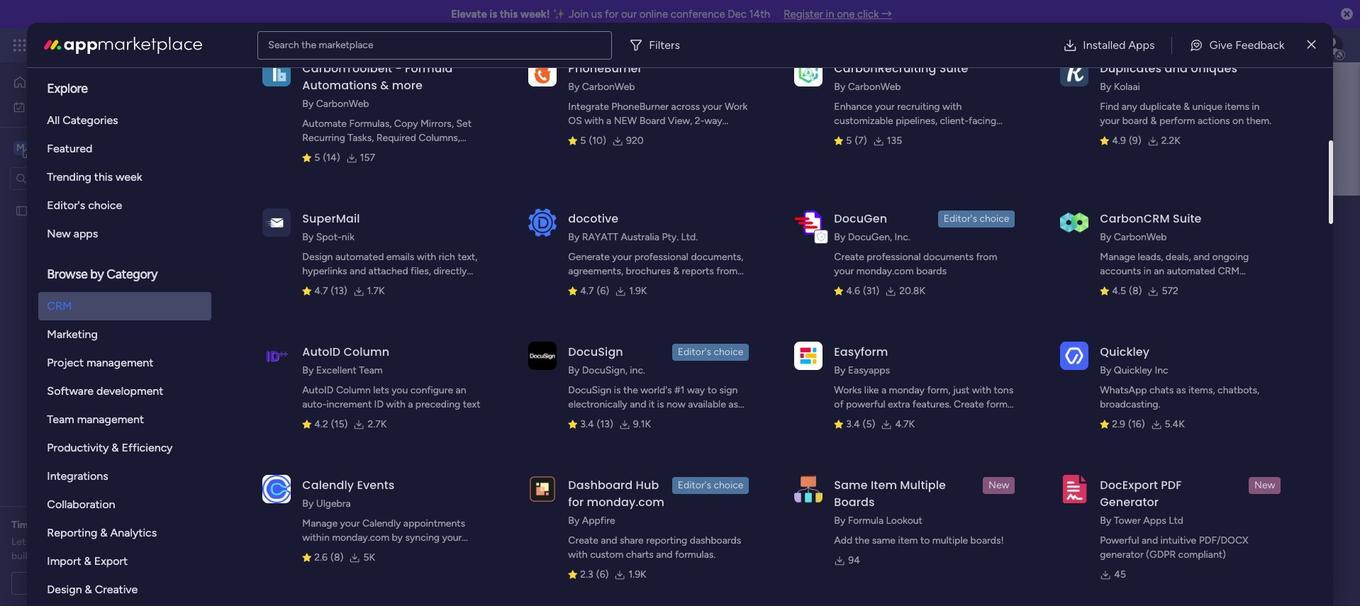 Task type: locate. For each thing, give the bounding box(es) containing it.
1 vertical spatial calendly
[[362, 518, 401, 530]]

with inside create and share reporting dashboards with custom charts and formulas.
[[568, 549, 588, 561]]

2 horizontal spatial is
[[657, 399, 664, 411]]

0 vertical spatial apps
[[1129, 38, 1155, 51]]

0 horizontal spatial design
[[47, 583, 82, 596]]

by up enhance
[[834, 81, 846, 93]]

from inside generate your professional documents, agreements, brochures & reports from monday.com
[[717, 265, 738, 277]]

monday.com up account
[[332, 532, 389, 544]]

monday down deals, on the right of page
[[1155, 279, 1191, 291]]

share
[[620, 535, 644, 547]]

5 for carbontoolbelt - formula automations & more
[[314, 152, 320, 164]]

14th
[[749, 8, 770, 21]]

autoid inside the autoid column by excellent team
[[302, 344, 341, 360]]

4.7 for docotive
[[580, 285, 594, 297]]

a inside autoid column lets you configure an auto-increment id with a preceding text
[[408, 399, 413, 411]]

0 horizontal spatial this
[[94, 170, 113, 184]]

2 vertical spatial the
[[855, 535, 870, 547]]

1 horizontal spatial design
[[302, 251, 333, 263]]

1 vertical spatial add
[[834, 535, 853, 547]]

import
[[47, 555, 81, 568]]

a right like
[[881, 384, 887, 396]]

app logo image for of
[[795, 342, 823, 370]]

20.8k
[[899, 285, 925, 297]]

column for autoid column by excellent team
[[344, 344, 390, 360]]

add for add the same item to multiple boards!
[[834, 535, 853, 547]]

the for search
[[302, 39, 316, 51]]

directly inside design automated emails with rich text, hyperlinks and attached files, directly from monday.com
[[434, 265, 467, 277]]

this left week
[[94, 170, 113, 184]]

& up perform
[[1184, 101, 1190, 113]]

apps inside button
[[1129, 38, 1155, 51]]

column inside the autoid column by excellent team
[[344, 344, 390, 360]]

team
[[359, 365, 383, 377], [47, 413, 74, 426]]

app logo image left "dashboard"
[[529, 475, 557, 503]]

editor's for docusign
[[678, 346, 711, 358]]

an inside time for an expert review let our experts review what you've built so far. free of charge
[[52, 519, 63, 531]]

your
[[703, 101, 722, 113], [875, 101, 895, 113], [1100, 115, 1120, 127], [612, 251, 632, 263], [834, 265, 854, 277], [340, 518, 360, 530], [442, 532, 462, 544]]

boards inside create professional documents from your monday.com boards
[[916, 265, 947, 277]]

0 vertical spatial automated
[[335, 251, 384, 263]]

monday.com down hyperlinks
[[326, 279, 383, 291]]

0 horizontal spatial (8)
[[330, 552, 344, 564]]

0 horizontal spatial main workspace
[[33, 141, 116, 154]]

new for docexport
[[1255, 479, 1275, 491]]

45
[[1114, 569, 1126, 581]]

reports
[[682, 265, 714, 277]]

1 vertical spatial design
[[47, 583, 82, 596]]

of inside works like a monday form, just with tons of powerful extra features. create forms that sync directly into monday, within seconds.
[[834, 399, 844, 411]]

suite up deals, on the right of page
[[1173, 211, 1202, 227]]

carbontoolbelt - formula automations & more by carbonweb
[[302, 60, 453, 110]]

to left use
[[604, 413, 614, 425]]

one
[[837, 8, 855, 21]]

your up 'customizable'
[[875, 101, 895, 113]]

click-
[[595, 129, 621, 141]]

1 professional from the left
[[634, 251, 689, 263]]

column up "excellent"
[[344, 344, 390, 360]]

1 horizontal spatial 5
[[580, 135, 586, 147]]

an inside docusign is the world's #1 way to sign electronically and it is now available as an easy to use monday.com app
[[568, 413, 579, 425]]

1 4.7 from the left
[[314, 285, 328, 297]]

3.4 (13)
[[580, 418, 613, 430]]

app logo image down 'register'
[[795, 58, 823, 86]]

from down documents,
[[717, 265, 738, 277]]

and inside manage leads, deals, and ongoing accounts in an automated crm powered by monday sales crm.
[[1194, 251, 1210, 263]]

0 vertical spatial calendly
[[302, 477, 354, 494]]

works
[[834, 384, 862, 396]]

2.2k
[[1161, 135, 1181, 147]]

the up 94
[[855, 535, 870, 547]]

and down board
[[655, 129, 671, 141]]

lets
[[373, 384, 389, 396]]

a inside integrate phoneburner across your work os with a new board view, 2-way sync, click-to-dial, and custom automations.
[[606, 115, 611, 127]]

with right just
[[972, 384, 991, 396]]

of inside time for an expert review let our experts review what you've built so far. free of charge
[[85, 550, 94, 562]]

4.5 (8)
[[1112, 285, 1142, 297]]

suite inside carbonrecruiting suite by carbonweb
[[940, 60, 968, 77]]

4.6
[[846, 285, 860, 297]]

3.4 for sync
[[846, 418, 860, 430]]

1 vertical spatial formula
[[848, 515, 884, 527]]

quickley
[[1100, 344, 1150, 360], [1114, 365, 1152, 377]]

workspace image
[[13, 140, 28, 156]]

monday.com inside design automated emails with rich text, hyperlinks and attached files, directly from monday.com
[[326, 279, 383, 291]]

way inside integrate phoneburner across your work os with a new board view, 2-way sync, click-to-dial, and custom automations.
[[705, 115, 722, 127]]

with inside enhance your recruiting with customizable pipelines, client-facing dashboards, automation & more.
[[942, 101, 962, 113]]

test inside list box
[[33, 205, 52, 217]]

by inside carboncrm suite by carbonweb
[[1100, 231, 1112, 243]]

0 horizontal spatial for
[[36, 519, 50, 531]]

(7)
[[855, 135, 867, 147]]

a up click- on the left
[[606, 115, 611, 127]]

team inside the autoid column by excellent team
[[359, 365, 383, 377]]

app logo image for board
[[1061, 58, 1089, 86]]

5 for carbonrecruiting suite
[[846, 135, 852, 147]]

as down sign
[[729, 399, 738, 411]]

and inside integrate phoneburner across your work os with a new board view, 2-way sync, click-to-dial, and custom automations.
[[655, 129, 671, 141]]

our inside time for an expert review let our experts review what you've built so far. free of charge
[[28, 536, 43, 548]]

app logo image left same
[[795, 475, 823, 503]]

1 horizontal spatial the
[[623, 384, 638, 396]]

design up hyperlinks
[[302, 251, 333, 263]]

schedule a meeting
[[46, 577, 134, 589]]

to
[[708, 384, 717, 396], [604, 413, 614, 425], [921, 535, 930, 547]]

4.7 down hyperlinks
[[314, 285, 328, 297]]

1 vertical spatial quickley
[[1114, 365, 1152, 377]]

ulgebra
[[316, 498, 351, 510]]

2 autoid from the top
[[302, 384, 334, 396]]

0 vertical spatial workspace
[[60, 141, 116, 154]]

2 professional from the left
[[867, 251, 921, 263]]

editor's choice up dashboards
[[678, 479, 743, 491]]

app logo image left docotive
[[529, 208, 557, 237]]

directly down rich on the top left of page
[[434, 265, 467, 277]]

1 vertical spatial create
[[954, 399, 984, 411]]

0 horizontal spatial 3.4
[[580, 418, 594, 430]]

app logo image
[[263, 58, 291, 86], [529, 58, 557, 86], [795, 58, 823, 86], [1061, 58, 1089, 86], [263, 208, 291, 237], [529, 208, 557, 237], [795, 208, 823, 237], [1061, 208, 1089, 237], [263, 342, 291, 370], [529, 342, 557, 370], [795, 342, 823, 370], [1061, 342, 1089, 370], [263, 475, 291, 503], [529, 475, 557, 503], [795, 475, 823, 503], [1061, 475, 1089, 503]]

from inside design automated emails with rich text, hyperlinks and attached files, directly from monday.com
[[302, 279, 324, 291]]

and down invite members image
[[1165, 60, 1188, 77]]

help image
[[1271, 38, 1285, 52]]

1 docusign from the top
[[568, 344, 623, 360]]

2 horizontal spatial the
[[855, 535, 870, 547]]

by inside docotive by rayatt australia pty. ltd.
[[568, 231, 580, 243]]

on
[[1233, 115, 1244, 127]]

option
[[0, 198, 181, 201]]

monday.com inside docusign is the world's #1 way to sign electronically and it is now available as an easy to use monday.com app
[[634, 413, 692, 425]]

tasks,
[[348, 132, 374, 144]]

0 horizontal spatial custom
[[590, 549, 624, 561]]

1 horizontal spatial for
[[568, 494, 584, 511]]

recruiting
[[897, 101, 940, 113]]

docusign inside docusign is the world's #1 way to sign electronically and it is now available as an easy to use monday.com app
[[568, 384, 612, 396]]

crm up "crm."
[[1218, 265, 1240, 277]]

test for public board icon
[[291, 353, 310, 365]]

0 vertical spatial main
[[33, 141, 57, 154]]

2 3.4 from the left
[[846, 418, 860, 430]]

manage down ulgebra
[[302, 518, 338, 530]]

1.9k down the "charts"
[[629, 569, 647, 581]]

create down the docugen, at the right of page
[[834, 251, 864, 263]]

item
[[871, 477, 897, 494]]

marketplace
[[319, 39, 373, 51]]

0 vertical spatial within
[[974, 413, 1001, 425]]

phoneburner
[[568, 60, 642, 77], [612, 101, 669, 113]]

generate
[[568, 251, 610, 263]]

this
[[500, 8, 518, 21], [94, 170, 113, 184]]

app logo image left quickley by quickley inc
[[1061, 342, 1089, 370]]

1 vertical spatial (6)
[[596, 569, 609, 581]]

pipelines,
[[896, 115, 938, 127]]

0 vertical spatial to
[[708, 384, 717, 396]]

0 vertical spatial autoid
[[302, 344, 341, 360]]

docusign is the world's #1 way to sign electronically and it is now available as an easy to use monday.com app
[[568, 384, 738, 425]]

notifications image
[[1111, 38, 1125, 52]]

app logo image for automated
[[1061, 208, 1089, 237]]

with right 5k
[[382, 546, 402, 558]]

by up find on the right
[[1100, 81, 1112, 93]]

editor's choice for dashboard hub for monday.com
[[678, 479, 743, 491]]

formula up more
[[405, 60, 453, 77]]

1 vertical spatial boards
[[306, 286, 341, 299]]

0 vertical spatial of
[[834, 399, 844, 411]]

2 vertical spatial to
[[921, 535, 930, 547]]

copy
[[394, 118, 418, 130]]

design inside design automated emails with rich text, hyperlinks and attached files, directly from monday.com
[[302, 251, 333, 263]]

manage up accounts
[[1100, 251, 1136, 263]]

app logo image for from
[[529, 208, 557, 237]]

the right search
[[302, 39, 316, 51]]

new for same
[[989, 479, 1009, 491]]

manage your calendly appointments within monday.com by syncing your calendly account with monday.com﻿
[[302, 518, 465, 558]]

autoid inside autoid column lets you configure an auto-increment id with a preceding text
[[302, 384, 334, 396]]

0 vertical spatial team
[[359, 365, 383, 377]]

featured
[[47, 142, 92, 155]]

click
[[857, 8, 879, 21]]

monday.com up (31)
[[856, 265, 914, 277]]

1 vertical spatial automated
[[1167, 265, 1216, 277]]

an inside manage leads, deals, and ongoing accounts in an automated crm powered by monday sales crm.
[[1154, 265, 1165, 277]]

1 horizontal spatial team
[[359, 365, 383, 377]]

automated down deals, on the right of page
[[1167, 265, 1216, 277]]

from
[[976, 251, 997, 263], [717, 265, 738, 277], [302, 279, 324, 291]]

1 vertical spatial custom
[[590, 549, 624, 561]]

supermail
[[302, 211, 360, 227]]

carbonweb down the automations
[[316, 98, 369, 110]]

an up experts
[[52, 519, 63, 531]]

with inside integrate phoneburner across your work os with a new board view, 2-way sync, click-to-dial, and custom automations.
[[585, 115, 604, 127]]

0 vertical spatial monday
[[63, 37, 112, 53]]

for
[[605, 8, 619, 21], [568, 494, 584, 511], [36, 519, 50, 531]]

workspace selection element
[[13, 139, 118, 158]]

2 horizontal spatial by
[[1142, 279, 1153, 291]]

recent
[[267, 286, 304, 299]]

invite members image
[[1174, 38, 1188, 52]]

automate
[[302, 118, 347, 130]]

1 horizontal spatial new
[[989, 479, 1009, 491]]

reporting & analytics
[[47, 526, 157, 540]]

0 horizontal spatial new
[[47, 227, 71, 240]]

1 horizontal spatial test
[[291, 353, 310, 365]]

and
[[1165, 60, 1188, 77], [655, 129, 671, 141], [361, 146, 377, 158], [1194, 251, 1210, 263], [350, 265, 366, 277], [630, 399, 646, 411], [601, 535, 617, 547], [1142, 535, 1158, 547], [656, 549, 673, 561]]

built
[[11, 550, 31, 562]]

design for design automated emails with rich text, hyperlinks and attached files, directly from monday.com
[[302, 251, 333, 263]]

for inside time for an expert review let our experts review what you've built so far. free of charge
[[36, 519, 50, 531]]

1 horizontal spatial professional
[[867, 251, 921, 263]]

2 horizontal spatial monday
[[1155, 279, 1191, 291]]

calendly inside calendly events by ulgebra
[[302, 477, 354, 494]]

1 vertical spatial for
[[568, 494, 584, 511]]

2 4.7 from the left
[[580, 285, 594, 297]]

app logo image for your
[[263, 475, 291, 503]]

1 vertical spatial work
[[47, 100, 69, 112]]

0 vertical spatial add
[[352, 236, 373, 248]]

1 horizontal spatial manage
[[1100, 251, 1136, 263]]

way right #1
[[687, 384, 705, 396]]

main right workspace image at the top
[[33, 141, 57, 154]]

0 vertical spatial is
[[490, 8, 497, 21]]

& down client-
[[944, 129, 950, 141]]

0 vertical spatial create
[[834, 251, 864, 263]]

add inside button
[[352, 236, 373, 248]]

test right public board image
[[33, 205, 52, 217]]

0 vertical spatial the
[[302, 39, 316, 51]]

chats
[[1150, 384, 1174, 396]]

the for add
[[855, 535, 870, 547]]

test list box
[[0, 196, 181, 414]]

carbonweb down carbonrecruiting
[[848, 81, 901, 93]]

0 vertical spatial formula
[[405, 60, 453, 77]]

1.9k for professional
[[629, 285, 647, 297]]

main inside workspace selection element
[[33, 141, 57, 154]]

0 vertical spatial (13)
[[331, 285, 347, 297]]

filters
[[649, 38, 680, 51]]

(6)
[[597, 285, 609, 297], [596, 569, 609, 581]]

way right 'view,'
[[705, 115, 722, 127]]

1 autoid from the top
[[302, 344, 341, 360]]

0 vertical spatial (6)
[[597, 285, 609, 297]]

as inside whatsapp chats as items, chatbots, broadcasting.
[[1176, 384, 1186, 396]]

1 horizontal spatial main
[[354, 201, 409, 233]]

automations.
[[568, 143, 626, 155]]

deals,
[[1166, 251, 1191, 263]]

directly down extra
[[878, 413, 911, 425]]

same
[[834, 477, 868, 494]]

give
[[1210, 38, 1233, 51]]

0 horizontal spatial as
[[729, 399, 738, 411]]

1 vertical spatial within
[[302, 532, 330, 544]]

work inside button
[[47, 100, 69, 112]]

within inside works like a monday form, just with tons of powerful extra features. create forms that sync directly into monday, within seconds.
[[974, 413, 1001, 425]]

monday.com down hub
[[587, 494, 665, 511]]

manage inside manage leads, deals, and ongoing accounts in an automated crm powered by monday sales crm.
[[1100, 251, 1136, 263]]

phoneburner inside integrate phoneburner across your work os with a new board view, 2-way sync, click-to-dial, and custom automations.
[[612, 101, 669, 113]]

apps right notifications icon
[[1129, 38, 1155, 51]]

brochures
[[626, 265, 671, 277]]

generate your professional documents, agreements, brochures & reports from monday.com
[[568, 251, 744, 291]]

our left online
[[621, 8, 637, 21]]

1 3.4 from the left
[[580, 418, 594, 430]]

your inside integrate phoneburner across your work os with a new board view, 2-way sync, click-to-dial, and custom automations.
[[703, 101, 722, 113]]

choice for docusign
[[714, 346, 743, 358]]

monday up extra
[[889, 384, 925, 396]]

pdf/docx
[[1199, 535, 1249, 547]]

dial,
[[635, 129, 652, 141]]

carbonweb inside carbonrecruiting suite by carbonweb
[[848, 81, 901, 93]]

0 vertical spatial as
[[1176, 384, 1186, 396]]

4.9
[[1112, 135, 1126, 147]]

our
[[621, 8, 637, 21], [28, 536, 43, 548]]

formula inside carbontoolbelt - formula automations & more by carbonweb
[[405, 60, 453, 77]]

2 horizontal spatial for
[[605, 8, 619, 21]]

0 horizontal spatial suite
[[940, 60, 968, 77]]

1 horizontal spatial is
[[614, 384, 621, 396]]

in inside manage leads, deals, and ongoing accounts in an automated crm powered by monday sales crm.
[[1144, 265, 1152, 277]]

see
[[248, 39, 265, 51]]

by inside phoneburner by carbonweb
[[568, 81, 580, 93]]

this left week!
[[500, 8, 518, 21]]

1 horizontal spatial (13)
[[597, 418, 613, 430]]

my
[[31, 100, 45, 112]]

1 vertical spatial column
[[336, 384, 371, 396]]

with inside manage your calendly appointments within monday.com by syncing your calendly account with monday.com﻿
[[382, 546, 402, 558]]

manage inside manage your calendly appointments within monday.com by syncing your calendly account with monday.com﻿
[[302, 518, 338, 530]]

2 vertical spatial create
[[568, 535, 598, 547]]

compliant)
[[1178, 549, 1226, 561]]

1 vertical spatial our
[[28, 536, 43, 548]]

within down forms
[[974, 413, 1001, 425]]

your inside generate your professional documents, agreements, brochures & reports from monday.com
[[612, 251, 632, 263]]

and down tasks,
[[361, 146, 377, 158]]

with down integrate
[[585, 115, 604, 127]]

2.6
[[314, 552, 328, 564]]

create for docugen
[[834, 251, 864, 263]]

& left reports
[[673, 265, 680, 277]]

1 horizontal spatial 4.7
[[580, 285, 594, 297]]

an up text
[[456, 384, 466, 396]]

by up whatsapp
[[1100, 365, 1112, 377]]

in inside find any duplicate & unique items in your board & perform actions on them.
[[1252, 101, 1260, 113]]

with inside autoid column lets you configure an auto-increment id with a preceding text
[[386, 399, 406, 411]]

1 vertical spatial main
[[354, 201, 409, 233]]

actions
[[1198, 115, 1230, 127]]

custom down 2-
[[674, 129, 707, 141]]

0 horizontal spatial test
[[33, 205, 52, 217]]

os
[[568, 115, 582, 127]]

1.9k down brochures on the top of the page
[[629, 285, 647, 297]]

with inside works like a monday form, just with tons of powerful extra features. create forms that sync directly into monday, within seconds.
[[972, 384, 991, 396]]

create inside create professional documents from your monday.com boards
[[834, 251, 864, 263]]

suite up recruiting
[[940, 60, 968, 77]]

to right the item
[[921, 535, 930, 547]]

a down import & export
[[90, 577, 95, 589]]

editor's for dashboard hub for monday.com
[[678, 479, 711, 491]]

experts
[[45, 536, 78, 548]]

review
[[97, 519, 128, 531], [81, 536, 110, 548]]

5 for phoneburner
[[580, 135, 586, 147]]

1 vertical spatial this
[[94, 170, 113, 184]]

create for dashboard hub for monday.com
[[568, 535, 598, 547]]

for right time
[[36, 519, 50, 531]]

monday inside manage leads, deals, and ongoing accounts in an automated crm powered by monday sales crm.
[[1155, 279, 1191, 291]]

choice for dashboard hub for monday.com
[[714, 479, 743, 491]]

0 vertical spatial our
[[621, 8, 637, 21]]

team up "lets"
[[359, 365, 383, 377]]

by
[[568, 81, 580, 93], [834, 81, 846, 93], [1100, 81, 1112, 93], [302, 98, 314, 110], [302, 231, 314, 243], [568, 231, 580, 243], [834, 231, 846, 243], [1100, 231, 1112, 243], [302, 365, 314, 377], [568, 365, 580, 377], [834, 365, 846, 377], [1100, 365, 1112, 377], [302, 498, 314, 510], [568, 515, 580, 527], [834, 515, 846, 527], [1100, 515, 1112, 527]]

main up emails
[[354, 201, 409, 233]]

docusign for docusign
[[568, 344, 623, 360]]

0 horizontal spatial from
[[302, 279, 324, 291]]

app logo image left "excellent"
[[263, 342, 291, 370]]

design for design & creative
[[47, 583, 82, 596]]

a inside button
[[90, 577, 95, 589]]

professional up brochures on the top of the page
[[634, 251, 689, 263]]

calendly up ulgebra
[[302, 477, 354, 494]]

1 horizontal spatial within
[[974, 413, 1001, 425]]

whatsapp
[[1100, 384, 1147, 396]]

autoid up auto-
[[302, 384, 334, 396]]

app logo image for id
[[263, 342, 291, 370]]

2-
[[695, 115, 705, 127]]

management for team management
[[77, 413, 144, 426]]

create down just
[[954, 399, 984, 411]]

0 horizontal spatial automated
[[335, 251, 384, 263]]

browse
[[47, 267, 88, 282]]

0 vertical spatial docusign
[[568, 344, 623, 360]]

5 left (7)
[[846, 135, 852, 147]]

1 horizontal spatial our
[[621, 8, 637, 21]]

and up (gdpr
[[1142, 535, 1158, 547]]

by down boards at bottom right
[[834, 515, 846, 527]]

app logo image for attached
[[263, 208, 291, 237]]

work up the home "button"
[[115, 37, 140, 53]]

hyperlinks
[[302, 265, 347, 277]]

0 vertical spatial in
[[826, 8, 834, 21]]

3.4 for an
[[580, 418, 594, 430]]

analytics
[[110, 526, 157, 540]]

management for project management
[[86, 356, 153, 369]]

use
[[616, 413, 632, 425]]

(8) for calendly
[[330, 552, 344, 564]]

1 vertical spatial suite
[[1173, 211, 1202, 227]]

hub
[[636, 477, 659, 494]]

client-
[[940, 115, 969, 127]]

0 vertical spatial design
[[302, 251, 333, 263]]

0 horizontal spatial of
[[85, 550, 94, 562]]

work for my
[[47, 100, 69, 112]]

automated
[[335, 251, 384, 263], [1167, 265, 1216, 277]]

0 horizontal spatial boards
[[306, 286, 341, 299]]

0 horizontal spatial create
[[568, 535, 598, 547]]

1 vertical spatial (13)
[[597, 418, 613, 430]]

id
[[374, 399, 384, 411]]

test right public board icon
[[291, 353, 310, 365]]

1 horizontal spatial crm
[[1218, 265, 1240, 277]]

by left "excellent"
[[302, 365, 314, 377]]

apps marketplace image
[[44, 37, 202, 54]]

in for duplicates and uniques
[[1252, 101, 1260, 113]]

your inside find any duplicate & unique items in your board & perform actions on them.
[[1100, 115, 1120, 127]]

your inside enhance your recruiting with customizable pipelines, client-facing dashboards, automation & more.
[[875, 101, 895, 113]]

(13) down hyperlinks
[[331, 285, 347, 297]]

to-
[[621, 129, 635, 141]]

from right documents
[[976, 251, 997, 263]]

1 vertical spatial workspace
[[414, 201, 536, 233]]

1 vertical spatial is
[[614, 384, 621, 396]]

1 vertical spatial monday
[[1155, 279, 1191, 291]]

an inside autoid column lets you configure an auto-increment id with a preceding text
[[456, 384, 466, 396]]

5 left (10)
[[580, 135, 586, 147]]

in up them.
[[1252, 101, 1260, 113]]

is down by docusign, inc.
[[614, 384, 621, 396]]

account
[[343, 546, 380, 558]]

is right it
[[657, 399, 664, 411]]

calendly events by ulgebra
[[302, 477, 395, 510]]

for inside dashboard hub for monday.com
[[568, 494, 584, 511]]

0 vertical spatial test
[[33, 205, 52, 217]]

and inside design automated emails with rich text, hyperlinks and attached files, directly from monday.com
[[350, 265, 366, 277]]

carbontoolbelt
[[302, 60, 392, 77]]

app logo image for dashboards,
[[795, 58, 823, 86]]

and inside docusign is the world's #1 way to sign electronically and it is now available as an easy to use monday.com app
[[630, 399, 646, 411]]

0 vertical spatial column
[[344, 344, 390, 360]]

dapulse x slim image
[[1307, 37, 1316, 54]]

Search in workspace field
[[30, 170, 118, 187]]

column inside autoid column lets you configure an auto-increment id with a preceding text
[[336, 384, 371, 396]]

of
[[834, 399, 844, 411], [85, 550, 94, 562]]

0 horizontal spatial in
[[826, 8, 834, 21]]

by left docusign,
[[568, 365, 580, 377]]

0 vertical spatial this
[[500, 8, 518, 21]]

1 horizontal spatial (8)
[[1129, 285, 1142, 297]]

your down find on the right
[[1100, 115, 1120, 127]]

tons
[[994, 384, 1014, 396]]

0 vertical spatial boards
[[916, 265, 947, 277]]

your down ulgebra
[[340, 518, 360, 530]]

custom up 2.3 (6) on the left bottom of the page
[[590, 549, 624, 561]]

app logo image left spot-
[[263, 208, 291, 237]]

app logo image left easyform
[[795, 342, 823, 370]]

1 vertical spatial the
[[623, 384, 638, 396]]

test for public board image
[[33, 205, 52, 217]]

carbonweb inside phoneburner by carbonweb
[[582, 81, 635, 93]]

to up 'available'
[[708, 384, 717, 396]]

2 docusign from the top
[[568, 384, 612, 396]]

of up that
[[834, 399, 844, 411]]

1 vertical spatial test
[[291, 353, 310, 365]]

and right deals, on the right of page
[[1194, 251, 1210, 263]]

m
[[16, 141, 25, 154]]

brad klo image
[[1321, 34, 1343, 57]]

increment
[[327, 399, 372, 411]]

by up generate
[[568, 231, 580, 243]]

2 horizontal spatial create
[[954, 399, 984, 411]]

create and share reporting dashboards with custom charts and formulas.
[[568, 535, 741, 561]]

apps left ltd
[[1143, 515, 1166, 527]]

editor's choice for docugen
[[944, 213, 1009, 225]]

workspace
[[60, 141, 116, 154], [414, 201, 536, 233]]

create inside create and share reporting dashboards with custom charts and formulas.
[[568, 535, 598, 547]]



Task type: vqa. For each thing, say whether or not it's contained in the screenshot.


Task type: describe. For each thing, give the bounding box(es) containing it.
preceding
[[415, 399, 460, 411]]

app logo image for and
[[529, 475, 557, 503]]

(16)
[[1128, 418, 1145, 430]]

apps image
[[1205, 38, 1219, 52]]

formulas.
[[675, 549, 716, 561]]

by inside supermail by spot-nik
[[302, 231, 314, 243]]

leads,
[[1138, 251, 1163, 263]]

choice for docugen
[[980, 213, 1009, 225]]

custom inside create and share reporting dashboards with custom charts and formulas.
[[590, 549, 624, 561]]

autoid column by excellent team
[[302, 344, 390, 377]]

select product image
[[13, 38, 27, 52]]

dashboard
[[568, 477, 633, 494]]

by inside the autoid column by excellent team
[[302, 365, 314, 377]]

1 vertical spatial team
[[47, 413, 74, 426]]

(6) for 2.3 (6)
[[596, 569, 609, 581]]

monday.com inside generate your professional documents, agreements, brochures & reports from monday.com
[[568, 279, 626, 291]]

editor's choice up the apps
[[47, 199, 122, 212]]

generator
[[1100, 494, 1159, 511]]

autoid for autoid column by excellent team
[[302, 344, 341, 360]]

automation
[[890, 129, 941, 141]]

carbonweb inside carbontoolbelt - formula automations & more by carbonweb
[[316, 98, 369, 110]]

1 vertical spatial main workspace
[[354, 201, 536, 233]]

0 vertical spatial management
[[143, 37, 220, 53]]

main workspace inside workspace selection element
[[33, 141, 116, 154]]

powerful
[[1100, 535, 1139, 547]]

within inside manage your calendly appointments within monday.com by syncing your calendly account with monday.com﻿
[[302, 532, 330, 544]]

& left efficiency
[[112, 441, 119, 455]]

autoid for autoid column lets you configure an auto-increment id with a preceding text
[[302, 384, 334, 396]]

easy
[[581, 413, 602, 425]]

you
[[392, 384, 408, 396]]

meeting
[[98, 577, 134, 589]]

by left tower
[[1100, 515, 1112, 527]]

give feedback link
[[1178, 31, 1296, 59]]

uniques
[[1191, 60, 1238, 77]]

suite for carboncrm suite
[[1173, 211, 1202, 227]]

easyform
[[834, 344, 888, 360]]

by inside duplicates and uniques by kolaai
[[1100, 81, 1112, 93]]

is for the
[[614, 384, 621, 396]]

online
[[639, 8, 668, 21]]

tower
[[1114, 515, 1141, 527]]

automated inside design automated emails with rich text, hyperlinks and attached files, directly from monday.com
[[335, 251, 384, 263]]

syncing
[[405, 532, 440, 544]]

5k
[[363, 552, 375, 564]]

directly inside works like a monday form, just with tons of powerful extra features. create forms that sync directly into monday, within seconds.
[[878, 413, 911, 425]]

editor's down search in workspace field
[[47, 199, 85, 212]]

public board image
[[15, 204, 28, 217]]

find
[[1100, 101, 1119, 113]]

2.3 (6)
[[580, 569, 609, 581]]

register
[[784, 8, 823, 21]]

multiple
[[932, 535, 968, 547]]

a inside works like a monday form, just with tons of powerful extra features. create forms that sync directly into monday, within seconds.
[[881, 384, 887, 396]]

design automated emails with rich text, hyperlinks and attached files, directly from monday.com
[[302, 251, 478, 291]]

ltd
[[1169, 515, 1184, 527]]

items
[[1225, 101, 1250, 113]]

boards
[[834, 494, 875, 511]]

text,
[[458, 251, 478, 263]]

1.9k for share
[[629, 569, 647, 581]]

& inside generate your professional documents, agreements, brochures & reports from monday.com
[[673, 265, 680, 277]]

(13) for 3.4 (13)
[[597, 418, 613, 430]]

& left creative at the left
[[85, 583, 92, 596]]

5.4k
[[1165, 418, 1185, 430]]

any
[[1122, 101, 1137, 113]]

0 horizontal spatial by
[[90, 267, 104, 282]]

professional inside create professional documents from your monday.com boards
[[867, 251, 921, 263]]

docexport pdf generator
[[1100, 477, 1182, 511]]

2.6 (8)
[[314, 552, 344, 564]]

now
[[667, 399, 686, 411]]

(8) for carboncrm
[[1129, 285, 1142, 297]]

in for carboncrm suite
[[1144, 265, 1152, 277]]

monday.com inside manage your calendly appointments within monday.com by syncing your calendly account with monday.com﻿
[[332, 532, 389, 544]]

docexport
[[1100, 477, 1158, 494]]

recent boards
[[267, 286, 341, 299]]

manage for carboncrm suite
[[1100, 251, 1136, 263]]

app logo image left docexport
[[1061, 475, 1089, 503]]

and inside duplicates and uniques by kolaai
[[1165, 60, 1188, 77]]

inc.
[[895, 231, 910, 243]]

& inside enhance your recruiting with customizable pipelines, client-facing dashboards, automation & more.
[[944, 129, 950, 141]]

multiple
[[900, 477, 946, 494]]

mirrors,
[[421, 118, 454, 130]]

dec
[[728, 8, 747, 21]]

the inside docusign is the world's #1 way to sign electronically and it is now available as an easy to use monday.com app
[[623, 384, 638, 396]]

professional inside generate your professional documents, agreements, brochures & reports from monday.com
[[634, 251, 689, 263]]

by left appfire
[[568, 515, 580, 527]]

home button
[[9, 71, 152, 94]]

plans
[[267, 39, 291, 51]]

so
[[33, 550, 44, 562]]

project
[[47, 356, 84, 369]]

far.
[[46, 550, 60, 562]]

expert
[[65, 519, 95, 531]]

1 vertical spatial apps
[[1143, 515, 1166, 527]]

import & export
[[47, 555, 128, 568]]

from inside create professional documents from your monday.com boards
[[976, 251, 997, 263]]

is for this
[[490, 8, 497, 21]]

by inside calendly events by ulgebra
[[302, 498, 314, 510]]

create inside works like a monday form, just with tons of powerful extra features. create forms that sync directly into monday, within seconds.
[[954, 399, 984, 411]]

editor's choice for docusign
[[678, 346, 743, 358]]

into
[[914, 413, 931, 425]]

suite for carbonrecruiting suite
[[940, 60, 968, 77]]

by inside easyform by easyapps
[[834, 365, 846, 377]]

rich
[[439, 251, 455, 263]]

4.7 (6)
[[580, 285, 609, 297]]

2 vertical spatial calendly
[[302, 546, 341, 558]]

easyform by easyapps
[[834, 344, 890, 377]]

5 (7)
[[846, 135, 867, 147]]

form,
[[927, 384, 951, 396]]

your inside create professional documents from your monday.com boards
[[834, 265, 854, 277]]

and inside powerful and intuitive pdf/docx generator (gdpr compliant)
[[1142, 535, 1158, 547]]

app logo image for electronically
[[529, 342, 557, 370]]

by inside carbontoolbelt - formula automations & more by carbonweb
[[302, 98, 314, 110]]

by inside manage leads, deals, and ongoing accounts in an automated crm powered by monday sales crm.
[[1142, 279, 1153, 291]]

0 vertical spatial for
[[605, 8, 619, 21]]

with inside design automated emails with rich text, hyperlinks and attached files, directly from monday.com
[[417, 251, 436, 263]]

monday.com﻿
[[404, 546, 461, 558]]

collaboration
[[47, 498, 115, 511]]

duplicates and uniques by kolaai
[[1100, 60, 1238, 93]]

reporting
[[47, 526, 97, 540]]

automations
[[302, 77, 377, 94]]

editor's for docugen
[[944, 213, 977, 225]]

app logo image for new
[[529, 58, 557, 86]]

intuitive
[[1161, 535, 1197, 547]]

(13) for 4.7 (13)
[[331, 285, 347, 297]]

chatbots,
[[1218, 384, 1260, 396]]

4.7 for supermail
[[314, 285, 328, 297]]

0 horizontal spatial crm
[[47, 299, 72, 313]]

my work button
[[9, 95, 152, 118]]

by inside quickley by quickley inc
[[1100, 365, 1112, 377]]

required
[[376, 132, 416, 144]]

search everything image
[[1240, 38, 1254, 52]]

and down reporting
[[656, 549, 673, 561]]

0 vertical spatial phoneburner
[[568, 60, 642, 77]]

text
[[463, 399, 480, 411]]

sync,
[[568, 129, 593, 141]]

1 horizontal spatial this
[[500, 8, 518, 21]]

1 vertical spatial review
[[81, 536, 110, 548]]

ltd.
[[681, 231, 698, 243]]

1 horizontal spatial to
[[708, 384, 717, 396]]

enhance your recruiting with customizable pipelines, client-facing dashboards, automation & more.
[[834, 101, 997, 141]]

docugen,
[[848, 231, 892, 243]]

(6) for 4.7 (6)
[[597, 285, 609, 297]]

monday.com inside dashboard hub for monday.com
[[587, 494, 665, 511]]

& down duplicate
[[1151, 115, 1157, 127]]

& left what
[[100, 526, 107, 540]]

Main workspace field
[[350, 201, 1303, 233]]

2 horizontal spatial to
[[921, 535, 930, 547]]

items,
[[1189, 384, 1215, 396]]

0 vertical spatial quickley
[[1100, 344, 1150, 360]]

them.
[[1246, 115, 1272, 127]]

app logo image for columns,
[[263, 58, 291, 86]]

& right the 'free'
[[84, 555, 91, 568]]

monday,
[[934, 413, 972, 425]]

0 horizontal spatial to
[[604, 413, 614, 425]]

0 vertical spatial review
[[97, 519, 128, 531]]

0 horizontal spatial monday
[[63, 37, 112, 53]]

work for monday
[[115, 37, 140, 53]]

column for autoid column lets you configure an auto-increment id with a preceding text
[[336, 384, 371, 396]]

as inside docusign is the world's #1 way to sign electronically and it is now available as an easy to use monday.com app
[[729, 399, 738, 411]]

integrate phoneburner across your work os with a new board view, 2-way sync, click-to-dial, and custom automations.
[[568, 101, 748, 155]]

automated inside manage leads, deals, and ongoing accounts in an automated crm powered by monday sales crm.
[[1167, 265, 1216, 277]]

and down appfire
[[601, 535, 617, 547]]

your down appointments
[[442, 532, 462, 544]]

by inside carbonrecruiting suite by carbonweb
[[834, 81, 846, 93]]

monday inside works like a monday form, just with tons of powerful extra features. create forms that sync directly into monday, within seconds.
[[889, 384, 925, 396]]

inc.
[[630, 365, 645, 377]]

duplicate
[[1140, 101, 1181, 113]]

conference
[[671, 8, 725, 21]]

add for add
[[352, 236, 373, 248]]

sign
[[719, 384, 738, 396]]

custom inside integrate phoneburner across your work os with a new board view, 2-way sync, click-to-dial, and custom automations.
[[674, 129, 707, 141]]

by inside manage your calendly appointments within monday.com by syncing your calendly account with monday.com﻿
[[392, 532, 403, 544]]

boards!
[[971, 535, 1004, 547]]

and inside automate formulas, copy mirrors, set recurring tasks, required columns, auto assign, and more!
[[361, 146, 377, 158]]

manage for calendly events
[[302, 518, 338, 530]]

productivity
[[47, 441, 109, 455]]

dashboard hub for monday.com
[[568, 477, 665, 511]]

1 horizontal spatial formula
[[848, 515, 884, 527]]

app logo image left docugen
[[795, 208, 823, 237]]

& inside carbontoolbelt - formula automations & more by carbonweb
[[380, 77, 389, 94]]

installed
[[1083, 38, 1126, 51]]

public board image
[[268, 351, 284, 367]]

give feedback button
[[1178, 31, 1296, 59]]

carbonweb inside carboncrm suite by carbonweb
[[1114, 231, 1167, 243]]

inbox image
[[1143, 38, 1157, 52]]

-
[[395, 60, 402, 77]]

docusign for docusign is the world's #1 way to sign electronically and it is now available as an easy to use monday.com app
[[568, 384, 612, 396]]

way inside docusign is the world's #1 way to sign electronically and it is now available as an easy to use monday.com app
[[687, 384, 705, 396]]

by down docugen
[[834, 231, 846, 243]]

crm inside manage leads, deals, and ongoing accounts in an automated crm powered by monday sales crm.
[[1218, 265, 1240, 277]]

by docusign, inc.
[[568, 365, 645, 377]]

(5)
[[863, 418, 875, 430]]

export
[[94, 555, 128, 568]]

automate formulas, copy mirrors, set recurring tasks, required columns, auto assign, and more!
[[302, 118, 472, 158]]

charge
[[97, 550, 127, 562]]

monday.com inside create professional documents from your monday.com boards
[[856, 265, 914, 277]]



